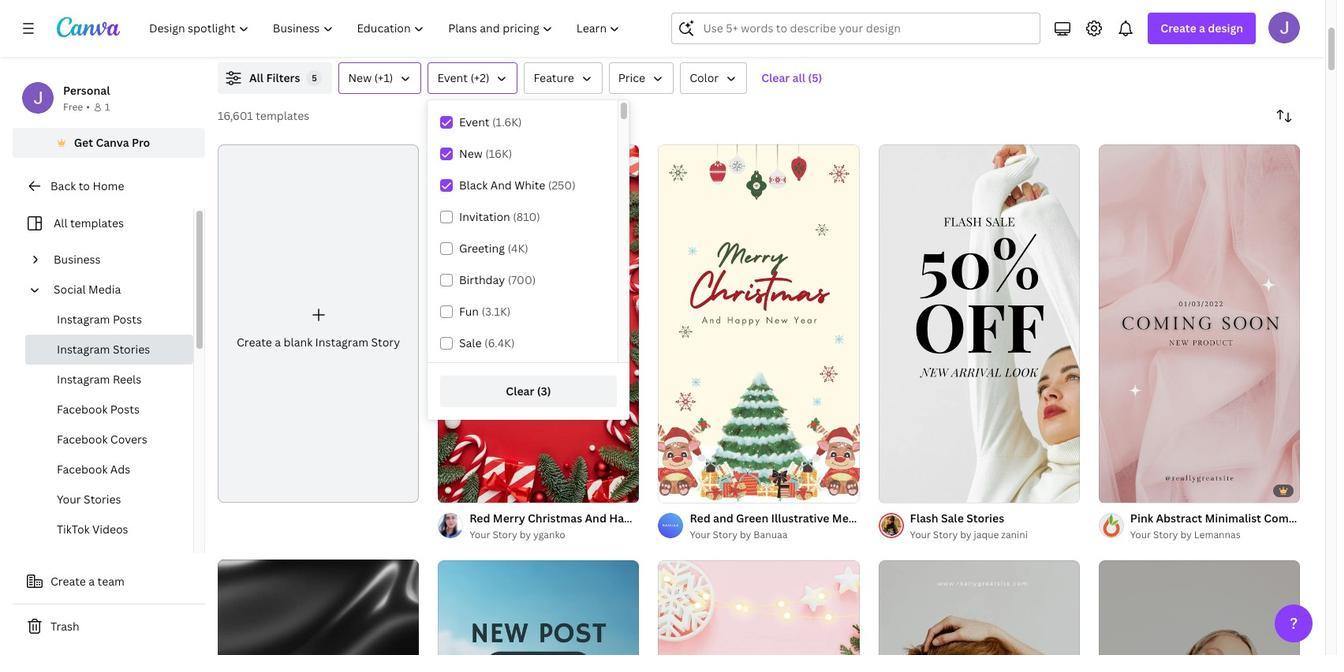 Task type: describe. For each thing, give the bounding box(es) containing it.
(1.6k)
[[492, 114, 522, 129]]

invitation
[[459, 209, 510, 224]]

red and green illustrative merry christmas and happy new year instagram stroy image
[[658, 144, 860, 502]]

personal
[[63, 83, 110, 98]]

coming
[[1264, 510, 1306, 525]]

year
[[674, 510, 697, 525]]

all templates
[[54, 215, 124, 230]]

by inside pink abstract minimalist coming soon  your story by lemannas
[[1181, 528, 1192, 541]]

(+2)
[[471, 70, 490, 85]]

create a team button
[[13, 566, 205, 597]]

red merry christmas and happy new year instagram story image
[[438, 144, 640, 502]]

your stories
[[57, 492, 121, 507]]

feature button
[[524, 62, 603, 94]]

5 filter options selected element
[[307, 70, 322, 86]]

your story by lemannas link
[[1131, 527, 1301, 543]]

ads
[[110, 462, 130, 477]]

banuaa
[[754, 528, 788, 541]]

story inside flash sale stories your story by jaque zanini
[[933, 528, 958, 541]]

all for all filters
[[249, 70, 264, 85]]

happy
[[609, 510, 645, 525]]

stories for your stories
[[84, 492, 121, 507]]

back to home
[[51, 178, 124, 193]]

instagram inside red merry christmas and happy new year instagram story your story by yganko
[[700, 510, 754, 525]]

and inside red merry christmas and happy new year instagram story your story by yganko
[[585, 510, 607, 525]]

event (+2)
[[438, 70, 490, 85]]

event for event (1.6k)
[[459, 114, 490, 129]]

price button
[[609, 62, 674, 94]]

facebook ads link
[[25, 455, 193, 485]]

back
[[51, 178, 76, 193]]

your inside red merry christmas and happy new year instagram story your story by yganko
[[470, 528, 490, 541]]

by inside flash sale stories your story by jaque zanini
[[961, 528, 972, 541]]

free
[[63, 100, 83, 114]]

new (+1) button
[[339, 62, 422, 94]]

new post for social media with phone screen and blurred background image
[[438, 560, 640, 655]]

(810)
[[513, 209, 540, 224]]

covers
[[110, 432, 147, 447]]

templates for all templates
[[70, 215, 124, 230]]

(4k)
[[508, 241, 529, 256]]

flash sale stories image
[[879, 144, 1080, 502]]

greeting (4k)
[[459, 241, 529, 256]]

get canva pro
[[74, 135, 150, 150]]

yganko
[[534, 528, 566, 541]]

back to home link
[[13, 170, 205, 202]]

facebook for facebook ads
[[57, 462, 108, 477]]

business link
[[47, 245, 184, 275]]

media
[[88, 282, 121, 297]]

create a blank instagram story link
[[218, 144, 419, 502]]

new inside red merry christmas and happy new year instagram story your story by yganko
[[647, 510, 671, 525]]

canva
[[96, 135, 129, 150]]

fun
[[459, 304, 479, 319]]

facebook covers link
[[25, 425, 193, 455]]

feature
[[534, 70, 574, 85]]

flash sale stories your story by jaque zanini
[[910, 510, 1028, 541]]

soon
[[1308, 510, 1336, 525]]

(3)
[[537, 384, 551, 399]]

clear all (5) button
[[754, 62, 831, 94]]

0 vertical spatial sale
[[459, 335, 482, 350]]

jaque
[[974, 528, 999, 541]]

by inside red merry christmas and happy new year instagram story your story by yganko
[[520, 528, 531, 541]]

tiktok videos
[[57, 522, 128, 537]]

design
[[1208, 21, 1244, 36]]

create a team
[[51, 574, 125, 589]]

(250)
[[548, 178, 576, 193]]

white minimal fashion new product collection marketing - your story image
[[879, 560, 1080, 655]]

reels
[[113, 372, 141, 387]]

top level navigation element
[[139, 13, 634, 44]]

tiktok videos link
[[25, 515, 193, 545]]

invitation (810)
[[459, 209, 540, 224]]

a for design
[[1200, 21, 1206, 36]]

trash
[[51, 619, 79, 634]]

16,601 templates
[[218, 108, 310, 123]]

sale (6.4k)
[[459, 335, 515, 350]]

(6.4k)
[[485, 335, 515, 350]]

instagram posts
[[57, 312, 142, 327]]

flash sale stories link
[[910, 510, 1028, 527]]

facebook ads
[[57, 462, 130, 477]]

jacob simon image
[[1269, 12, 1301, 43]]

instagram story templates image
[[964, 0, 1301, 43]]

home
[[93, 178, 124, 193]]

fun (3.1k)
[[459, 304, 511, 319]]

instagram right blank
[[315, 334, 369, 349]]

create a blank instagram story
[[237, 334, 400, 349]]

new for new (+1)
[[348, 70, 372, 85]]

all filters
[[249, 70, 300, 85]]

social media link
[[47, 275, 184, 305]]

red merry christmas and happy new year instagram story your story by yganko
[[470, 510, 786, 541]]

trash link
[[13, 611, 205, 642]]

facebook for facebook posts
[[57, 402, 108, 417]]

fashion shop now - new product sale - instagram story image
[[1099, 560, 1301, 655]]

(5)
[[808, 70, 823, 85]]

abstract
[[1156, 510, 1203, 525]]

filters
[[266, 70, 300, 85]]

get canva pro button
[[13, 128, 205, 158]]



Task type: vqa. For each thing, say whether or not it's contained in the screenshot.
1.1 Opening Canva for the first time V2 image
no



Task type: locate. For each thing, give the bounding box(es) containing it.
1 vertical spatial event
[[459, 114, 490, 129]]

your down "pink"
[[1131, 528, 1151, 541]]

0 vertical spatial templates
[[256, 108, 310, 123]]

1 vertical spatial posts
[[110, 402, 140, 417]]

color
[[690, 70, 719, 85]]

a for blank
[[275, 334, 281, 349]]

0 horizontal spatial sale
[[459, 335, 482, 350]]

1 horizontal spatial all
[[249, 70, 264, 85]]

black
[[459, 178, 488, 193]]

1
[[105, 100, 110, 114]]

2 vertical spatial create
[[51, 574, 86, 589]]

your inside your story by banuaa link
[[690, 528, 711, 541]]

create left team
[[51, 574, 86, 589]]

christmas
[[528, 510, 583, 525]]

1 vertical spatial clear
[[506, 384, 535, 399]]

create inside dropdown button
[[1161, 21, 1197, 36]]

a inside "button"
[[89, 574, 95, 589]]

facebook up your stories
[[57, 462, 108, 477]]

zanini
[[1002, 528, 1028, 541]]

2 vertical spatial facebook
[[57, 462, 108, 477]]

new (+1)
[[348, 70, 393, 85]]

instagram stories
[[57, 342, 150, 357]]

by
[[520, 528, 531, 541], [740, 528, 752, 541], [961, 528, 972, 541], [1181, 528, 1192, 541]]

1 horizontal spatial and
[[585, 510, 607, 525]]

facebook posts link
[[25, 395, 193, 425]]

Search search field
[[704, 13, 1031, 43]]

create inside "button"
[[51, 574, 86, 589]]

1 horizontal spatial sale
[[941, 510, 964, 525]]

your story by yganko link
[[470, 527, 640, 543]]

stories for instagram stories
[[113, 342, 150, 357]]

clear
[[762, 70, 790, 85], [506, 384, 535, 399]]

event left (1.6k)
[[459, 114, 490, 129]]

a for team
[[89, 574, 95, 589]]

your
[[57, 492, 81, 507], [470, 528, 490, 541], [690, 528, 711, 541], [910, 528, 931, 541], [1131, 528, 1151, 541]]

1 vertical spatial create
[[237, 334, 272, 349]]

all left filters
[[249, 70, 264, 85]]

posts for facebook posts
[[110, 402, 140, 417]]

0 vertical spatial all
[[249, 70, 264, 85]]

your stories link
[[25, 485, 193, 515]]

your story by banuaa
[[690, 528, 788, 541]]

get
[[74, 135, 93, 150]]

new
[[348, 70, 372, 85], [459, 146, 483, 161], [647, 510, 671, 525]]

create a blank instagram story element
[[218, 144, 419, 502]]

templates down back to home
[[70, 215, 124, 230]]

your story by banuaa link
[[690, 527, 860, 543]]

0 vertical spatial stories
[[113, 342, 150, 357]]

instagram for instagram posts
[[57, 312, 110, 327]]

0 vertical spatial event
[[438, 70, 468, 85]]

clear for clear (3)
[[506, 384, 535, 399]]

create for create a blank instagram story
[[237, 334, 272, 349]]

posts for instagram posts
[[113, 312, 142, 327]]

2 horizontal spatial create
[[1161, 21, 1197, 36]]

your inside pink abstract minimalist coming soon  your story by lemannas
[[1131, 528, 1151, 541]]

1 vertical spatial sale
[[941, 510, 964, 525]]

pro
[[132, 135, 150, 150]]

by down flash sale stories link
[[961, 528, 972, 541]]

event for event (+2)
[[438, 70, 468, 85]]

event (1.6k)
[[459, 114, 522, 129]]

0 vertical spatial a
[[1200, 21, 1206, 36]]

lemannas
[[1195, 528, 1241, 541]]

your inside your stories link
[[57, 492, 81, 507]]

2 vertical spatial new
[[647, 510, 671, 525]]

your down red
[[470, 528, 490, 541]]

all
[[793, 70, 806, 85]]

tiktok
[[57, 522, 90, 537]]

new for new (16k)
[[459, 146, 483, 161]]

and left 'happy'
[[585, 510, 607, 525]]

clear inside "button"
[[506, 384, 535, 399]]

2 vertical spatial stories
[[967, 510, 1005, 525]]

minimalist
[[1205, 510, 1262, 525]]

sale inside flash sale stories your story by jaque zanini
[[941, 510, 964, 525]]

posts down reels
[[110, 402, 140, 417]]

instagram down the social media
[[57, 312, 110, 327]]

0 vertical spatial posts
[[113, 312, 142, 327]]

instagram for instagram reels
[[57, 372, 110, 387]]

clear all (5)
[[762, 70, 823, 85]]

2 by from the left
[[740, 528, 752, 541]]

your down year
[[690, 528, 711, 541]]

stories up jaque
[[967, 510, 1005, 525]]

by down "merry"
[[520, 528, 531, 541]]

0 vertical spatial create
[[1161, 21, 1197, 36]]

new left (16k)
[[459, 146, 483, 161]]

5
[[312, 72, 317, 84]]

your story by jaque zanini link
[[910, 527, 1028, 543]]

all for all templates
[[54, 215, 67, 230]]

new left year
[[647, 510, 671, 525]]

0 vertical spatial new
[[348, 70, 372, 85]]

social
[[54, 282, 86, 297]]

create
[[1161, 21, 1197, 36], [237, 334, 272, 349], [51, 574, 86, 589]]

facebook inside 'link'
[[57, 432, 108, 447]]

event left (+2)
[[438, 70, 468, 85]]

4 by from the left
[[1181, 528, 1192, 541]]

create for create a design
[[1161, 21, 1197, 36]]

(700)
[[508, 272, 536, 287]]

event
[[438, 70, 468, 85], [459, 114, 490, 129]]

1 horizontal spatial templates
[[256, 108, 310, 123]]

merry
[[493, 510, 525, 525]]

1 vertical spatial a
[[275, 334, 281, 349]]

0 horizontal spatial templates
[[70, 215, 124, 230]]

new inside button
[[348, 70, 372, 85]]

all down back
[[54, 215, 67, 230]]

templates for 16,601 templates
[[256, 108, 310, 123]]

stories up reels
[[113, 342, 150, 357]]

instagram reels link
[[25, 365, 193, 395]]

stories
[[113, 342, 150, 357], [84, 492, 121, 507], [967, 510, 1005, 525]]

red
[[470, 510, 490, 525]]

birthday
[[459, 272, 505, 287]]

create a design button
[[1149, 13, 1256, 44]]

1 vertical spatial facebook
[[57, 432, 108, 447]]

1 horizontal spatial clear
[[762, 70, 790, 85]]

blank
[[284, 334, 313, 349]]

sale left (6.4k)
[[459, 335, 482, 350]]

stories down facebook ads link at the bottom left of page
[[84, 492, 121, 507]]

social media
[[54, 282, 121, 297]]

and
[[491, 178, 512, 193], [585, 510, 607, 525]]

3 facebook from the top
[[57, 462, 108, 477]]

facebook posts
[[57, 402, 140, 417]]

create left blank
[[237, 334, 272, 349]]

pink modern merry christmas instagram story image
[[658, 560, 860, 655]]

1 vertical spatial stories
[[84, 492, 121, 507]]

story inside pink abstract minimalist coming soon  your story by lemannas
[[1154, 528, 1179, 541]]

pink
[[1131, 510, 1154, 525]]

0 horizontal spatial and
[[491, 178, 512, 193]]

stories inside flash sale stories your story by jaque zanini
[[967, 510, 1005, 525]]

your up "tiktok"
[[57, 492, 81, 507]]

business
[[54, 252, 101, 267]]

clear left the all
[[762, 70, 790, 85]]

facebook up facebook ads on the bottom left of the page
[[57, 432, 108, 447]]

posts down social media "link" at top
[[113, 312, 142, 327]]

0 vertical spatial facebook
[[57, 402, 108, 417]]

instagram for instagram stories
[[57, 342, 110, 357]]

3 by from the left
[[961, 528, 972, 541]]

facebook
[[57, 402, 108, 417], [57, 432, 108, 447], [57, 462, 108, 477]]

instagram up instagram reels
[[57, 342, 110, 357]]

clear left the (3)
[[506, 384, 535, 399]]

clear (3)
[[506, 384, 551, 399]]

clear (3) button
[[440, 376, 617, 407]]

team
[[97, 574, 125, 589]]

None search field
[[672, 13, 1041, 44]]

sale up your story by jaque zanini link
[[941, 510, 964, 525]]

1 vertical spatial all
[[54, 215, 67, 230]]

a left design
[[1200, 21, 1206, 36]]

Sort by button
[[1269, 100, 1301, 132]]

1 by from the left
[[520, 528, 531, 541]]

1 vertical spatial templates
[[70, 215, 124, 230]]

all
[[249, 70, 264, 85], [54, 215, 67, 230]]

videos
[[92, 522, 128, 537]]

1 horizontal spatial new
[[459, 146, 483, 161]]

instagram reels
[[57, 372, 141, 387]]

clear inside button
[[762, 70, 790, 85]]

1 horizontal spatial a
[[275, 334, 281, 349]]

1 horizontal spatial create
[[237, 334, 272, 349]]

0 horizontal spatial a
[[89, 574, 95, 589]]

by down abstract
[[1181, 528, 1192, 541]]

event (+2) button
[[428, 62, 518, 94]]

(3.1k)
[[482, 304, 511, 319]]

new left (+1)
[[348, 70, 372, 85]]

0 horizontal spatial new
[[348, 70, 372, 85]]

templates down filters
[[256, 108, 310, 123]]

your inside flash sale stories your story by jaque zanini
[[910, 528, 931, 541]]

to
[[79, 178, 90, 193]]

1 facebook from the top
[[57, 402, 108, 417]]

free •
[[63, 100, 90, 114]]

16,601
[[218, 108, 253, 123]]

instagram posts link
[[25, 305, 193, 335]]

0 horizontal spatial all
[[54, 215, 67, 230]]

by left banuaa on the right of the page
[[740, 528, 752, 541]]

a left team
[[89, 574, 95, 589]]

create for create a team
[[51, 574, 86, 589]]

•
[[86, 100, 90, 114]]

a
[[1200, 21, 1206, 36], [275, 334, 281, 349], [89, 574, 95, 589]]

price
[[619, 70, 646, 85]]

2 facebook from the top
[[57, 432, 108, 447]]

black and white (250)
[[459, 178, 576, 193]]

new (16k)
[[459, 146, 512, 161]]

create left design
[[1161, 21, 1197, 36]]

all templates link
[[22, 208, 184, 238]]

0 vertical spatial and
[[491, 178, 512, 193]]

event inside button
[[438, 70, 468, 85]]

all inside 'all templates' link
[[54, 215, 67, 230]]

facebook covers
[[57, 432, 147, 447]]

2 horizontal spatial a
[[1200, 21, 1206, 36]]

instagram up facebook posts
[[57, 372, 110, 387]]

templates
[[256, 108, 310, 123], [70, 215, 124, 230]]

0 horizontal spatial create
[[51, 574, 86, 589]]

facebook for facebook covers
[[57, 432, 108, 447]]

flash
[[910, 510, 939, 525]]

0 vertical spatial clear
[[762, 70, 790, 85]]

pink abstract minimalist coming soon instagram story image
[[1099, 144, 1301, 502]]

clear for clear all (5)
[[762, 70, 790, 85]]

instagram up the your story by banuaa
[[700, 510, 754, 525]]

2 horizontal spatial new
[[647, 510, 671, 525]]

sale
[[459, 335, 482, 350], [941, 510, 964, 525]]

1 vertical spatial and
[[585, 510, 607, 525]]

0 horizontal spatial clear
[[506, 384, 535, 399]]

a inside dropdown button
[[1200, 21, 1206, 36]]

a left blank
[[275, 334, 281, 349]]

and right black at the top of page
[[491, 178, 512, 193]]

(16k)
[[485, 146, 512, 161]]

facebook down instagram reels
[[57, 402, 108, 417]]

1 vertical spatial new
[[459, 146, 483, 161]]

your down flash
[[910, 528, 931, 541]]

2 vertical spatial a
[[89, 574, 95, 589]]



